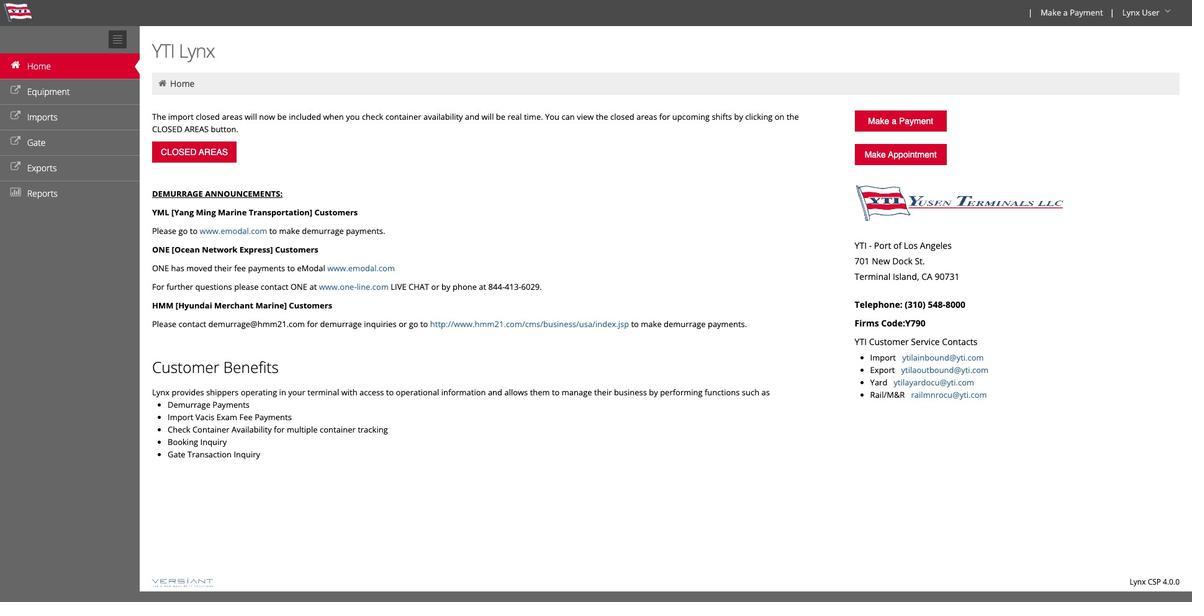 Task type: vqa. For each thing, say whether or not it's contained in the screenshot.


Task type: locate. For each thing, give the bounding box(es) containing it.
customers right transportation]
[[315, 207, 358, 218]]

1 horizontal spatial areas
[[637, 111, 658, 122]]

contact down one has moved their fee payments to emodal www.emodal.com
[[261, 281, 289, 293]]

0 horizontal spatial a
[[892, 116, 897, 126]]

or right chat
[[432, 281, 440, 293]]

home image
[[9, 61, 22, 70]]

413-
[[505, 281, 522, 293]]

for
[[660, 111, 671, 122], [307, 319, 318, 330], [274, 424, 285, 436]]

0 horizontal spatial payments
[[213, 400, 250, 411]]

2 vertical spatial customers
[[289, 300, 333, 311]]

1 vertical spatial make a payment link
[[855, 111, 947, 132]]

contact down [hyundai
[[179, 319, 206, 330]]

1 vertical spatial external link image
[[9, 163, 22, 171]]

1 horizontal spatial payments
[[255, 412, 292, 423]]

1 vertical spatial please
[[152, 319, 177, 330]]

0 vertical spatial make a payment link
[[1036, 0, 1108, 26]]

for left the upcoming at the right
[[660, 111, 671, 122]]

customer down firms code:y790
[[870, 336, 909, 348]]

closed up areas
[[196, 111, 220, 122]]

ytilayardocu@yti.com
[[894, 377, 975, 388]]

make appointment link
[[855, 144, 947, 165]]

1 vertical spatial container
[[320, 424, 356, 436]]

container inside lynx provides shippers operating in your terminal with access to operational information and allows them to manage their business by performing functions such as demurrage payments import vacis exam fee payments check container availability for multiple container tracking booking inquiry gate transaction inquiry
[[320, 424, 356, 436]]

lynx inside lynx provides shippers operating in your terminal with access to operational information and allows them to manage their business by performing functions such as demurrage payments import vacis exam fee payments check container availability for multiple container tracking booking inquiry gate transaction inquiry
[[152, 387, 170, 398]]

1 horizontal spatial will
[[482, 111, 494, 122]]

by left 'phone'
[[442, 281, 451, 293]]

0 vertical spatial payment
[[1071, 7, 1104, 18]]

lynx inside lynx user "link"
[[1123, 7, 1141, 18]]

their left the fee
[[214, 263, 232, 274]]

0 horizontal spatial make a payment
[[869, 116, 934, 126]]

external link image down home image
[[9, 86, 22, 95]]

lynx for lynx user
[[1123, 7, 1141, 18]]

or right inquiries
[[399, 319, 407, 330]]

ytilaoutbound@yti.com
[[902, 365, 989, 376]]

be left real at the left of page
[[496, 111, 506, 122]]

now
[[259, 111, 275, 122]]

please down hmm
[[152, 319, 177, 330]]

1 horizontal spatial make a payment link
[[1036, 0, 1108, 26]]

0 horizontal spatial home
[[27, 60, 51, 72]]

gate
[[27, 137, 46, 148], [168, 449, 186, 460]]

0 horizontal spatial payment
[[900, 116, 934, 126]]

external link image inside exports 'link'
[[9, 163, 22, 171]]

1 horizontal spatial payment
[[1071, 7, 1104, 18]]

be right now
[[277, 111, 287, 122]]

phone
[[453, 281, 477, 293]]

1 horizontal spatial their
[[595, 387, 612, 398]]

1 external link image from the top
[[9, 112, 22, 121]]

www.one-
[[319, 281, 357, 293]]

go right inquiries
[[409, 319, 418, 330]]

by inside the import closed areas will now be included when you check container availability and will be real time.  you can view the closed areas for upcoming shifts by clicking on the closed areas button.
[[735, 111, 744, 122]]

1 vertical spatial inquiry
[[234, 449, 260, 460]]

0 vertical spatial one
[[152, 244, 170, 255]]

inquiry down container
[[200, 437, 227, 448]]

payment up appointment
[[900, 116, 934, 126]]

for down the for further questions please contact one at www.one-line.com live chat or by phone at 844-413-6029.
[[307, 319, 318, 330]]

0 vertical spatial external link image
[[9, 86, 22, 95]]

1 closed from the left
[[196, 111, 220, 122]]

will left real at the left of page
[[482, 111, 494, 122]]

payments up exam
[[213, 400, 250, 411]]

versiant image
[[152, 579, 213, 588]]

1 vertical spatial customer
[[152, 357, 219, 378]]

0 vertical spatial www.emodal.com
[[200, 226, 267, 237]]

their right manage
[[595, 387, 612, 398]]

0 vertical spatial contact
[[261, 281, 289, 293]]

ca
[[922, 271, 933, 283]]

home link up 'equipment'
[[0, 53, 140, 79]]

with
[[342, 387, 358, 398]]

home image
[[157, 79, 168, 88]]

0 vertical spatial gate
[[27, 137, 46, 148]]

www.emodal.com up www.one-line.com link
[[328, 263, 395, 274]]

0 horizontal spatial container
[[320, 424, 356, 436]]

0 vertical spatial customer
[[870, 336, 909, 348]]

gate up exports
[[27, 137, 46, 148]]

1 horizontal spatial home
[[170, 78, 195, 89]]

of
[[894, 240, 902, 252]]

equipment
[[27, 86, 70, 98]]

and left allows
[[488, 387, 503, 398]]

you
[[545, 111, 560, 122]]

customer benefits
[[152, 357, 279, 378]]

1 be from the left
[[277, 111, 287, 122]]

the
[[596, 111, 609, 122], [787, 111, 800, 122]]

container right check
[[386, 111, 422, 122]]

0 horizontal spatial by
[[442, 281, 451, 293]]

1 vertical spatial payment
[[900, 116, 934, 126]]

www.emodal.com link up www.one-line.com link
[[328, 263, 395, 274]]

1 vertical spatial their
[[595, 387, 612, 398]]

home right home image
[[27, 60, 51, 72]]

1 horizontal spatial or
[[432, 281, 440, 293]]

the
[[152, 111, 166, 122]]

2 please from the top
[[152, 319, 177, 330]]

payments up availability at the left of page
[[255, 412, 292, 423]]

emodal
[[297, 263, 325, 274]]

0 vertical spatial go
[[179, 226, 188, 237]]

one left [ocean
[[152, 244, 170, 255]]

0 horizontal spatial and
[[465, 111, 480, 122]]

1 at from the left
[[310, 281, 317, 293]]

2 vertical spatial by
[[649, 387, 658, 398]]

express]
[[240, 244, 273, 255]]

1 horizontal spatial payments.
[[708, 319, 748, 330]]

when
[[323, 111, 344, 122]]

0 horizontal spatial or
[[399, 319, 407, 330]]

1 external link image from the top
[[9, 86, 22, 95]]

1 vertical spatial make
[[641, 319, 662, 330]]

external link image up bar chart icon
[[9, 137, 22, 146]]

functions
[[705, 387, 740, 398]]

yti up home icon
[[152, 38, 175, 63]]

access
[[360, 387, 384, 398]]

1 vertical spatial customers
[[275, 244, 319, 255]]

customer up provides
[[152, 357, 219, 378]]

1 vertical spatial gate
[[168, 449, 186, 460]]

csp
[[1149, 577, 1162, 588]]

line.com
[[357, 281, 389, 293]]

closed right the view
[[611, 111, 635, 122]]

2 external link image from the top
[[9, 137, 22, 146]]

yti lynx
[[152, 38, 215, 63]]

customers
[[315, 207, 358, 218], [275, 244, 319, 255], [289, 300, 333, 311]]

firms
[[855, 317, 880, 329]]

external link image left imports
[[9, 112, 22, 121]]

external link image
[[9, 112, 22, 121], [9, 137, 22, 146]]

import
[[871, 352, 901, 363], [168, 412, 193, 423]]

0 horizontal spatial at
[[310, 281, 317, 293]]

0 vertical spatial payments
[[213, 400, 250, 411]]

will left now
[[245, 111, 257, 122]]

contact
[[261, 281, 289, 293], [179, 319, 206, 330]]

inquiry
[[200, 437, 227, 448], [234, 449, 260, 460]]

make a payment
[[1041, 7, 1104, 18], [869, 116, 934, 126]]

inquiries
[[364, 319, 397, 330]]

at down emodal
[[310, 281, 317, 293]]

hmm
[[152, 300, 174, 311]]

yti
[[152, 38, 175, 63], [855, 240, 867, 252], [855, 336, 867, 348]]

their inside lynx provides shippers operating in your terminal with access to operational information and allows them to manage their business by performing functions such as demurrage payments import vacis exam fee payments check container availability for multiple container tracking booking inquiry gate transaction inquiry
[[595, 387, 612, 398]]

multiple
[[287, 424, 318, 436]]

import up export at the right of page
[[871, 352, 901, 363]]

allows
[[505, 387, 528, 398]]

0 vertical spatial container
[[386, 111, 422, 122]]

the right on
[[787, 111, 800, 122]]

1 horizontal spatial a
[[1064, 7, 1069, 18]]

lynx
[[1123, 7, 1141, 18], [179, 38, 215, 63], [152, 387, 170, 398], [1131, 577, 1147, 588]]

0 horizontal spatial will
[[245, 111, 257, 122]]

imports link
[[0, 104, 140, 130]]

payment left "lynx user"
[[1071, 7, 1104, 18]]

one
[[152, 244, 170, 255], [152, 263, 169, 274], [291, 281, 308, 293]]

code:y790
[[882, 317, 926, 329]]

or
[[432, 281, 440, 293], [399, 319, 407, 330]]

yti left -
[[855, 240, 867, 252]]

inquiry down availability at the left of page
[[234, 449, 260, 460]]

2 | from the left
[[1111, 7, 1115, 18]]

one left has
[[152, 263, 169, 274]]

1 vertical spatial by
[[442, 281, 451, 293]]

0 horizontal spatial for
[[274, 424, 285, 436]]

areas
[[222, 111, 243, 122], [637, 111, 658, 122]]

go down [yang
[[179, 226, 188, 237]]

further
[[167, 281, 193, 293]]

6029.
[[522, 281, 542, 293]]

equipment link
[[0, 79, 140, 104]]

and right the availability
[[465, 111, 480, 122]]

import inside lynx provides shippers operating in your terminal with access to operational information and allows them to manage their business by performing functions such as demurrage payments import vacis exam fee payments check container availability for multiple container tracking booking inquiry gate transaction inquiry
[[168, 412, 193, 423]]

customers down www.one-
[[289, 300, 333, 311]]

0 vertical spatial make a payment
[[1041, 7, 1104, 18]]

hmm [hyundai merchant marine] customers
[[152, 300, 333, 311]]

1 vertical spatial www.emodal.com link
[[328, 263, 395, 274]]

at left 844-
[[479, 281, 487, 293]]

1 horizontal spatial and
[[488, 387, 503, 398]]

1 vertical spatial or
[[399, 319, 407, 330]]

container left tracking
[[320, 424, 356, 436]]

0 horizontal spatial www.emodal.com
[[200, 226, 267, 237]]

1 horizontal spatial www.emodal.com link
[[328, 263, 395, 274]]

0 vertical spatial customers
[[315, 207, 358, 218]]

telephone: (310) 548-8000
[[855, 299, 966, 311]]

areas left the upcoming at the right
[[637, 111, 658, 122]]

by right shifts
[[735, 111, 744, 122]]

1 vertical spatial a
[[892, 116, 897, 126]]

shippers
[[206, 387, 239, 398]]

0 horizontal spatial import
[[168, 412, 193, 423]]

gate down booking
[[168, 449, 186, 460]]

please down 'yml'
[[152, 226, 177, 237]]

to
[[190, 226, 198, 237], [269, 226, 277, 237], [287, 263, 295, 274], [421, 319, 428, 330], [632, 319, 639, 330], [386, 387, 394, 398], [552, 387, 560, 398]]

external link image up bar chart icon
[[9, 163, 22, 171]]

external link image inside imports link
[[9, 112, 22, 121]]

external link image inside gate link
[[9, 137, 22, 146]]

0 vertical spatial and
[[465, 111, 480, 122]]

yti down firms
[[855, 336, 867, 348]]

customers for hmm [hyundai merchant marine] customers
[[289, 300, 333, 311]]

90731
[[935, 271, 960, 283]]

by right 'business'
[[649, 387, 658, 398]]

1 horizontal spatial be
[[496, 111, 506, 122]]

0 vertical spatial make
[[279, 226, 300, 237]]

their
[[214, 263, 232, 274], [595, 387, 612, 398]]

2 vertical spatial yti
[[855, 336, 867, 348]]

for left the multiple
[[274, 424, 285, 436]]

1 vertical spatial external link image
[[9, 137, 22, 146]]

1 vertical spatial payments
[[255, 412, 292, 423]]

0 vertical spatial by
[[735, 111, 744, 122]]

contacts
[[943, 336, 978, 348]]

0 vertical spatial their
[[214, 263, 232, 274]]

lynx user link
[[1118, 0, 1179, 26]]

1 horizontal spatial at
[[479, 281, 487, 293]]

customers for one [ocean network express] customers
[[275, 244, 319, 255]]

home
[[27, 60, 51, 72], [170, 78, 195, 89]]

0 horizontal spatial customer
[[152, 357, 219, 378]]

be
[[277, 111, 287, 122], [496, 111, 506, 122]]

2 be from the left
[[496, 111, 506, 122]]

0 vertical spatial for
[[660, 111, 671, 122]]

-
[[870, 240, 872, 252]]

st.
[[915, 255, 926, 267]]

1 horizontal spatial closed
[[611, 111, 635, 122]]

1 horizontal spatial inquiry
[[234, 449, 260, 460]]

marine]
[[256, 300, 287, 311]]

0 horizontal spatial inquiry
[[200, 437, 227, 448]]

www.emodal.com link
[[200, 226, 267, 237], [328, 263, 395, 274]]

0 horizontal spatial www.emodal.com link
[[200, 226, 267, 237]]

home right home icon
[[170, 78, 195, 89]]

1 vertical spatial payments.
[[708, 319, 748, 330]]

yti inside the yti - port of los angeles 701 new dock st. terminal island, ca 90731
[[855, 240, 867, 252]]

external link image
[[9, 86, 22, 95], [9, 163, 22, 171]]

1 will from the left
[[245, 111, 257, 122]]

one has moved their fee payments to emodal www.emodal.com
[[152, 263, 395, 274]]

1 vertical spatial make a payment
[[869, 116, 934, 126]]

1 horizontal spatial gate
[[168, 449, 186, 460]]

2 at from the left
[[479, 281, 487, 293]]

customers up emodal
[[275, 244, 319, 255]]

2 external link image from the top
[[9, 163, 22, 171]]

make a payment link
[[1036, 0, 1108, 26], [855, 111, 947, 132]]

[hyundai
[[176, 300, 212, 311]]

external link image inside equipment link
[[9, 86, 22, 95]]

1 vertical spatial yti
[[855, 240, 867, 252]]

imports
[[27, 111, 58, 123]]

fee
[[239, 412, 253, 423]]

container
[[193, 424, 230, 436]]

availability
[[424, 111, 463, 122]]

0 vertical spatial make
[[1041, 7, 1062, 18]]

home link right home icon
[[170, 78, 195, 89]]

(310)
[[905, 299, 926, 311]]

external link image for exports
[[9, 163, 22, 171]]

lynx for lynx provides shippers operating in your terminal with access to operational information and allows them to manage their business by performing functions such as demurrage payments import vacis exam fee payments check container availability for multiple container tracking booking inquiry gate transaction inquiry
[[152, 387, 170, 398]]

by inside lynx provides shippers operating in your terminal with access to operational information and allows them to manage their business by performing functions such as demurrage payments import vacis exam fee payments check container availability for multiple container tracking booking inquiry gate transaction inquiry
[[649, 387, 658, 398]]

the right the view
[[596, 111, 609, 122]]

1 vertical spatial make
[[869, 116, 890, 126]]

0 horizontal spatial make
[[279, 226, 300, 237]]

www.emodal.com link down marine
[[200, 226, 267, 237]]

1 horizontal spatial the
[[787, 111, 800, 122]]

0 horizontal spatial payments.
[[346, 226, 385, 237]]

container inside the import closed areas will now be included when you check container availability and will be real time.  you can view the closed areas for upcoming shifts by clicking on the closed areas button.
[[386, 111, 422, 122]]

ytilainbound@yti.com link
[[903, 352, 985, 363]]

one down emodal
[[291, 281, 308, 293]]

0 horizontal spatial their
[[214, 263, 232, 274]]

1 horizontal spatial import
[[871, 352, 901, 363]]

0 vertical spatial a
[[1064, 7, 1069, 18]]

1 vertical spatial go
[[409, 319, 418, 330]]

yml
[[152, 207, 169, 218]]

payment
[[1071, 7, 1104, 18], [900, 116, 934, 126]]

2 horizontal spatial for
[[660, 111, 671, 122]]

1 please from the top
[[152, 226, 177, 237]]

www.emodal.com down marine
[[200, 226, 267, 237]]

import up "check"
[[168, 412, 193, 423]]

0 horizontal spatial the
[[596, 111, 609, 122]]

0 horizontal spatial areas
[[222, 111, 243, 122]]

tracking
[[358, 424, 388, 436]]

by
[[735, 111, 744, 122], [442, 281, 451, 293], [649, 387, 658, 398]]

None submit
[[152, 142, 237, 163]]

areas up button.
[[222, 111, 243, 122]]



Task type: describe. For each thing, give the bounding box(es) containing it.
0 horizontal spatial gate
[[27, 137, 46, 148]]

one for one [ocean network express] customers
[[152, 244, 170, 255]]

http://www.hmm21.com/cms/business/usa/index.jsp link
[[430, 319, 629, 330]]

railmnrocu@yti.com link
[[912, 390, 988, 401]]

time.
[[524, 111, 543, 122]]

business
[[614, 387, 647, 398]]

performing
[[661, 387, 703, 398]]

for inside lynx provides shippers operating in your terminal with access to operational information and allows them to manage their business by performing functions such as demurrage payments import vacis exam fee payments check container availability for multiple container tracking booking inquiry gate transaction inquiry
[[274, 424, 285, 436]]

1 horizontal spatial contact
[[261, 281, 289, 293]]

0 horizontal spatial home link
[[0, 53, 140, 79]]

announcements:
[[205, 188, 283, 199]]

yti - port of los angeles 701 new dock st. terminal island, ca 90731
[[855, 240, 960, 283]]

please for please contact demurrage@hmm21.com for demurrage inquiries or go to
[[152, 319, 177, 330]]

and inside lynx provides shippers operating in your terminal with access to operational information and allows them to manage their business by performing functions such as demurrage payments import vacis exam fee payments check container availability for multiple container tracking booking inquiry gate transaction inquiry
[[488, 387, 503, 398]]

terminal
[[308, 387, 339, 398]]

for inside the import closed areas will now be included when you check container availability and will be real time.  you can view the closed areas for upcoming shifts by clicking on the closed areas button.
[[660, 111, 671, 122]]

and inside the import closed areas will now be included when you check container availability and will be real time.  you can view the closed areas for upcoming shifts by clicking on the closed areas button.
[[465, 111, 480, 122]]

2 areas from the left
[[637, 111, 658, 122]]

[yang
[[172, 207, 194, 218]]

operating
[[241, 387, 277, 398]]

manage
[[562, 387, 593, 398]]

dock
[[893, 255, 913, 267]]

marine
[[218, 207, 247, 218]]

2 the from the left
[[787, 111, 800, 122]]

for further questions please contact one at www.one-line.com live chat or by phone at 844-413-6029.
[[152, 281, 542, 293]]

included
[[289, 111, 321, 122]]

angeles
[[921, 240, 952, 252]]

moved
[[187, 263, 212, 274]]

your
[[288, 387, 306, 398]]

701
[[855, 255, 870, 267]]

1 horizontal spatial go
[[409, 319, 418, 330]]

them
[[530, 387, 550, 398]]

exports
[[27, 162, 57, 174]]

merchant
[[214, 300, 254, 311]]

1 horizontal spatial make
[[641, 319, 662, 330]]

0 vertical spatial or
[[432, 281, 440, 293]]

for
[[152, 281, 165, 293]]

yti for yti - port of los angeles 701 new dock st. terminal island, ca 90731
[[855, 240, 867, 252]]

demurrage
[[152, 188, 203, 199]]

ytilayardocu@yti.com link
[[894, 377, 975, 388]]

angle down image
[[1162, 7, 1175, 16]]

questions
[[195, 281, 232, 293]]

closed
[[152, 124, 183, 135]]

transaction
[[188, 449, 232, 460]]

www.emodal.com link for one has moved their fee payments to emodal www.emodal.com
[[328, 263, 395, 274]]

external link image for gate
[[9, 137, 22, 146]]

please for please go to
[[152, 226, 177, 237]]

0 vertical spatial payments.
[[346, 226, 385, 237]]

terminal
[[855, 271, 891, 283]]

1 horizontal spatial home link
[[170, 78, 195, 89]]

port
[[875, 240, 892, 252]]

[ocean
[[172, 244, 200, 255]]

please go to www.emodal.com to make demurrage payments.
[[152, 226, 385, 237]]

1 vertical spatial home
[[170, 78, 195, 89]]

appointment
[[889, 150, 937, 160]]

in
[[279, 387, 286, 398]]

island,
[[893, 271, 920, 283]]

1 vertical spatial www.emodal.com
[[328, 263, 395, 274]]

0 vertical spatial home
[[27, 60, 51, 72]]

rail/m&r
[[871, 390, 905, 401]]

ming
[[196, 207, 216, 218]]

you
[[346, 111, 360, 122]]

operational
[[396, 387, 440, 398]]

2 closed from the left
[[611, 111, 635, 122]]

export
[[871, 365, 896, 376]]

2 vertical spatial make
[[865, 150, 887, 160]]

external link image for imports
[[9, 112, 22, 121]]

demurrage@hmm21.com
[[209, 319, 305, 330]]

telephone:
[[855, 299, 903, 311]]

1 horizontal spatial for
[[307, 319, 318, 330]]

2 will from the left
[[482, 111, 494, 122]]

1 horizontal spatial make a payment
[[1041, 7, 1104, 18]]

yml [yang ming marine transportation] customers
[[152, 207, 358, 218]]

1 areas from the left
[[222, 111, 243, 122]]

please contact demurrage@hmm21.com for demurrage inquiries or go to http://www.hmm21.com/cms/business/usa/index.jsp to make demurrage payments.
[[152, 319, 748, 330]]

yard
[[871, 377, 888, 388]]

export ytilaoutbound@yti.com yard ytilayardocu@yti.com rail/m&r railmnrocu@yti.com
[[871, 365, 989, 401]]

firms code:y790
[[855, 317, 926, 329]]

4.0.0
[[1164, 577, 1180, 588]]

www.emodal.com link for to make demurrage payments.
[[200, 226, 267, 237]]

railmnrocu@yti.com
[[912, 390, 988, 401]]

real
[[508, 111, 522, 122]]

external link image for equipment
[[9, 86, 22, 95]]

0 horizontal spatial go
[[179, 226, 188, 237]]

one [ocean network express] customers
[[152, 244, 319, 255]]

yti for yti customer service contacts
[[855, 336, 867, 348]]

please
[[234, 281, 259, 293]]

has
[[171, 263, 184, 274]]

upcoming
[[673, 111, 710, 122]]

import
[[168, 111, 194, 122]]

information
[[442, 387, 486, 398]]

bar chart image
[[9, 188, 22, 197]]

check
[[168, 424, 190, 436]]

gate inside lynx provides shippers operating in your terminal with access to operational information and allows them to manage their business by performing functions such as demurrage payments import vacis exam fee payments check container availability for multiple container tracking booking inquiry gate transaction inquiry
[[168, 449, 186, 460]]

ytilaoutbound@yti.com link
[[902, 365, 989, 376]]

make appointment
[[865, 150, 937, 160]]

gate link
[[0, 130, 140, 155]]

live
[[391, 281, 407, 293]]

yti for yti lynx
[[152, 38, 175, 63]]

demurrage
[[168, 400, 211, 411]]

1 the from the left
[[596, 111, 609, 122]]

areas
[[185, 124, 209, 135]]

548-
[[929, 299, 946, 311]]

new
[[872, 255, 891, 267]]

shifts
[[712, 111, 733, 122]]

one for one has moved their fee payments to emodal www.emodal.com
[[152, 263, 169, 274]]

fee
[[234, 263, 246, 274]]

check
[[362, 111, 384, 122]]

844-
[[489, 281, 505, 293]]

can
[[562, 111, 575, 122]]

1 | from the left
[[1029, 7, 1033, 18]]

2 vertical spatial one
[[291, 281, 308, 293]]

chat
[[409, 281, 429, 293]]

0 horizontal spatial contact
[[179, 319, 206, 330]]

payments
[[248, 263, 285, 274]]

reports
[[27, 188, 58, 199]]

user
[[1143, 7, 1160, 18]]

www.one-line.com link
[[319, 281, 389, 293]]

lynx csp 4.0.0
[[1131, 577, 1180, 588]]

the import closed areas will now be included when you check container availability and will be real time.  you can view the closed areas for upcoming shifts by clicking on the closed areas button.
[[152, 111, 800, 135]]

lynx for lynx csp 4.0.0
[[1131, 577, 1147, 588]]



